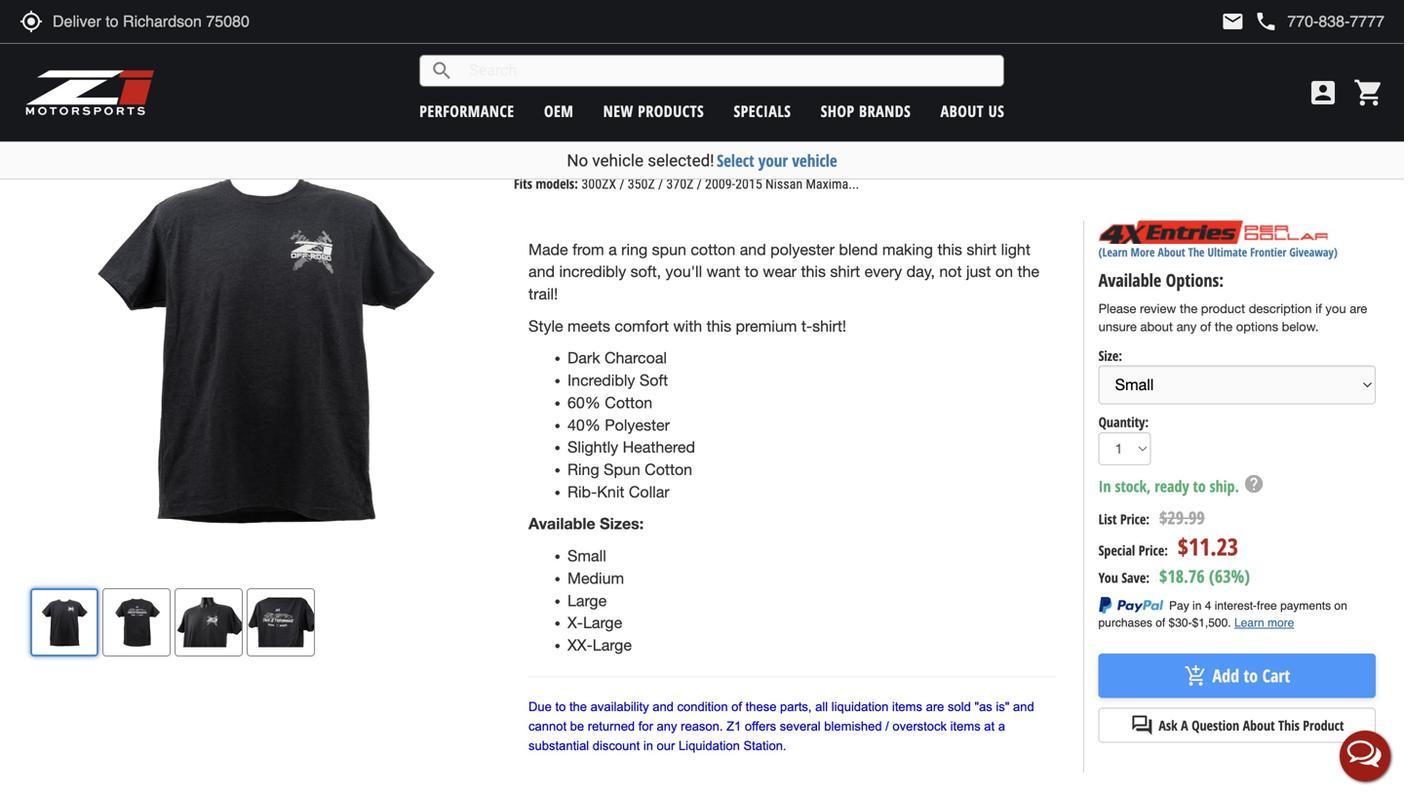 Task type: describe. For each thing, give the bounding box(es) containing it.
maxima...
[[806, 176, 860, 192]]

(learn
[[1099, 244, 1128, 260]]

options
[[1237, 319, 1279, 334]]

due
[[529, 699, 552, 714]]

new
[[604, 100, 634, 121]]

/ right 350z
[[659, 176, 664, 192]]

list price: $29.99
[[1099, 506, 1205, 530]]

dark charcoal incredibly soft 60% cotton 40% polyester slightly heathered ring spun cotton rib-knit collar
[[568, 349, 696, 501]]

overstock
[[893, 719, 947, 734]]

polyester
[[771, 240, 835, 258]]

wear
[[763, 263, 797, 281]]

available inside (learn more about the ultimate frontier giveaway) available options: please review the product description if you are unsure about any of the options below.
[[1099, 268, 1162, 292]]

z1 motorsports logo image
[[24, 68, 156, 117]]

the inside due to the availability and condition of these parts, all liquidation items are sold "as is" and cannot be returned for any reason. z1 offers several blemished / overstock items at a substantial discount in our liquidation station.
[[570, 699, 587, 714]]

station.
[[744, 738, 787, 753]]

from
[[573, 240, 605, 258]]

in stock, ready to ship. help
[[1099, 473, 1265, 496]]

spun
[[652, 240, 687, 258]]

off-
[[568, 149, 589, 167]]

"as
[[975, 699, 993, 714]]

day,
[[907, 263, 936, 281]]

products
[[638, 100, 705, 121]]

0 horizontal spatial available
[[529, 514, 596, 533]]

0 horizontal spatial about
[[941, 100, 985, 121]]

z1 off-road link
[[553, 149, 615, 167]]

more
[[1131, 244, 1156, 260]]

nissan
[[766, 176, 803, 192]]

phone link
[[1255, 10, 1385, 33]]

the
[[1189, 244, 1205, 260]]

fits
[[514, 174, 533, 193]]

1 vertical spatial large
[[583, 614, 623, 632]]

to inside made from a ring spun cotton and polyester blend making this shirt light and incredibly soft, you'll want to wear this shirt every day, not just on the trail!
[[745, 263, 759, 281]]

t-
[[675, 85, 693, 119]]

just
[[967, 263, 992, 281]]

collar
[[629, 483, 670, 501]]

60%
[[568, 394, 601, 412]]

shirt!
[[813, 317, 847, 335]]

for
[[639, 719, 654, 734]]

4.4/5 -
[[615, 126, 650, 142]]

the down product
[[1215, 319, 1233, 334]]

small
[[568, 547, 607, 565]]

350z
[[628, 176, 655, 192]]

models:
[[536, 174, 578, 193]]

Search search field
[[454, 56, 1004, 86]]

of inside due to the availability and condition of these parts, all liquidation items are sold "as is" and cannot be returned for any reason. z1 offers several blemished / overstock items at a substantial discount in our liquidation station.
[[732, 699, 742, 714]]

are inside (learn more about the ultimate frontier giveaway) available options: please review the product description if you are unsure about any of the options below.
[[1350, 301, 1368, 316]]

of inside (learn more about the ultimate frontier giveaway) available options: please review the product description if you are unsure about any of the options below.
[[1201, 319, 1212, 334]]

making
[[883, 240, 934, 258]]

comfort
[[615, 317, 669, 335]]

every
[[865, 263, 903, 281]]

us
[[989, 100, 1005, 121]]

incredibly
[[568, 371, 635, 389]]

0 vertical spatial cotton
[[605, 394, 653, 412]]

2009-
[[705, 176, 736, 192]]

about inside question_answer ask a question about this product
[[1243, 716, 1276, 735]]

please
[[1099, 301, 1137, 316]]

300zx
[[582, 176, 617, 192]]

knit
[[597, 483, 625, 501]]

medium
[[568, 569, 625, 587]]

0 vertical spatial large
[[568, 591, 607, 610]]

is"
[[996, 699, 1010, 714]]

offers
[[745, 719, 777, 734]]

select
[[717, 149, 755, 172]]

to right add
[[1244, 664, 1259, 688]]

/ inside due to the availability and condition of these parts, all liquidation items are sold "as is" and cannot be returned for any reason. z1 offers several blemished / overstock items at a substantial discount in our liquidation station.
[[886, 719, 890, 734]]

ring
[[568, 460, 600, 479]]

condition
[[678, 699, 728, 714]]

style
[[529, 317, 563, 335]]

add_shopping_cart
[[1185, 664, 1208, 688]]

incredibly
[[559, 263, 627, 281]]

vehicle inside no vehicle selected! select your vehicle
[[593, 151, 644, 170]]

shop brands
[[821, 100, 911, 121]]

sizes:
[[600, 514, 644, 533]]

selected!
[[648, 151, 715, 170]]

cotton
[[691, 240, 736, 258]]

are inside due to the availability and condition of these parts, all liquidation items are sold "as is" and cannot be returned for any reason. z1 offers several blemished / overstock items at a substantial discount in our liquidation station.
[[926, 699, 945, 714]]

list
[[1099, 510, 1117, 528]]

special price: $11.23 you save: $18.76 (63%)
[[1099, 531, 1251, 588]]

question_answer
[[1131, 714, 1155, 737]]

in
[[644, 738, 654, 753]]

the inside made from a ring spun cotton and polyester blend making this shirt light and incredibly soft, you'll want to wear this shirt every day, not just on the trail!
[[1018, 263, 1040, 281]]

price: for $29.99
[[1121, 510, 1150, 528]]

the down options:
[[1180, 301, 1198, 316]]

soft,
[[631, 263, 662, 281]]

oem link
[[544, 100, 574, 121]]

my_location
[[20, 10, 43, 33]]

frontier
[[1251, 244, 1287, 260]]

product
[[1304, 716, 1345, 735]]

made from a ring spun cotton and polyester blend making this shirt light and incredibly soft, you'll want to wear this shirt every day, not just on the trail!
[[529, 240, 1040, 303]]

0 vertical spatial shirt
[[967, 240, 997, 258]]

help
[[1244, 473, 1265, 494]]

add_shopping_cart add to cart
[[1185, 664, 1291, 688]]

ultimate
[[1208, 244, 1248, 260]]

z1 left 'no'
[[553, 149, 565, 167]]

mail phone
[[1222, 10, 1278, 33]]

z1 left gear
[[14, 52, 26, 71]]

2 star from the left
[[534, 124, 553, 144]]

a inside made from a ring spun cotton and polyester blend making this shirt light and incredibly soft, you'll want to wear this shirt every day, not just on the trail!
[[609, 240, 617, 258]]

shop
[[821, 100, 855, 121]]

apparel
[[76, 52, 118, 71]]

polyester
[[605, 416, 670, 434]]

performance link
[[420, 100, 515, 121]]

1 horizontal spatial vehicle
[[792, 149, 838, 172]]

performance
[[420, 100, 515, 121]]

charcoal
[[605, 349, 667, 367]]

be
[[570, 719, 585, 734]]

reason.
[[681, 719, 723, 734]]

apparel link
[[76, 52, 118, 71]]

you'll
[[666, 263, 703, 281]]

ring
[[622, 240, 648, 258]]

and up trail!
[[529, 263, 555, 281]]

substantial
[[529, 738, 589, 753]]

if
[[1316, 301, 1323, 316]]

shop brands link
[[821, 100, 911, 121]]



Task type: vqa. For each thing, say whether or not it's contained in the screenshot.
Performance Center
no



Task type: locate. For each thing, give the bounding box(es) containing it.
rib-
[[568, 483, 597, 501]]

ready
[[1155, 476, 1190, 496]]

are right you
[[1350, 301, 1368, 316]]

new products link
[[604, 100, 705, 121]]

question
[[1192, 716, 1240, 735]]

style meets comfort with this premium t-shirt!
[[529, 317, 851, 335]]

this
[[1279, 716, 1300, 735]]

z1 inside due to the availability and condition of these parts, all liquidation items are sold "as is" and cannot be returned for any reason. z1 offers several blemished / overstock items at a substantial discount in our liquidation station.
[[727, 719, 742, 734]]

to left wear
[[745, 263, 759, 281]]

account_box link
[[1303, 77, 1344, 108]]

any inside due to the availability and condition of these parts, all liquidation items are sold "as is" and cannot be returned for any reason. z1 offers several blemished / overstock items at a substantial discount in our liquidation station.
[[657, 719, 678, 734]]

blemished
[[825, 719, 882, 734]]

star
[[514, 124, 534, 144], [534, 124, 553, 144], [553, 124, 573, 144], [573, 124, 592, 144]]

/ left overstock
[[886, 719, 890, 734]]

1 vertical spatial any
[[657, 719, 678, 734]]

1 horizontal spatial items
[[951, 719, 981, 734]]

x-
[[568, 614, 583, 632]]

this down polyester
[[801, 263, 826, 281]]

0 vertical spatial about
[[941, 100, 985, 121]]

star_half
[[592, 124, 612, 144]]

0 horizontal spatial a
[[609, 240, 617, 258]]

1 horizontal spatial of
[[1201, 319, 1212, 334]]

$11.23
[[1178, 531, 1239, 563]]

cotton down heathered at the left
[[645, 460, 693, 479]]

oem
[[544, 100, 574, 121]]

2015
[[736, 176, 763, 192]]

1 vertical spatial this
[[801, 263, 826, 281]]

/
[[620, 176, 625, 192], [659, 176, 664, 192], [697, 176, 702, 192], [886, 719, 890, 734]]

2 vertical spatial large
[[593, 636, 632, 654]]

0 horizontal spatial vehicle
[[593, 151, 644, 170]]

specials link
[[734, 100, 792, 121]]

shirt down blend
[[831, 263, 861, 281]]

a inside due to the availability and condition of these parts, all liquidation items are sold "as is" and cannot be returned for any reason. z1 offers several blemished / overstock items at a substantial discount in our liquidation station.
[[999, 719, 1006, 734]]

the right the on
[[1018, 263, 1040, 281]]

these
[[746, 699, 777, 714]]

a left ring
[[609, 240, 617, 258]]

0 horizontal spatial shirt
[[831, 263, 861, 281]]

/ right 370z
[[697, 176, 702, 192]]

1 vertical spatial are
[[926, 699, 945, 714]]

0 horizontal spatial of
[[732, 699, 742, 714]]

about left "the"
[[1158, 244, 1186, 260]]

made
[[529, 240, 568, 258]]

light
[[1002, 240, 1031, 258]]

select your vehicle link
[[717, 149, 838, 172]]

(63%)
[[1210, 564, 1251, 588]]

this up not
[[938, 240, 963, 258]]

1 star from the left
[[514, 124, 534, 144]]

0 vertical spatial price:
[[1121, 510, 1150, 528]]

1 vertical spatial a
[[999, 719, 1006, 734]]

items up overstock
[[893, 699, 923, 714]]

to left ship. at the right bottom
[[1194, 476, 1206, 496]]

3 star from the left
[[553, 124, 573, 144]]

are
[[1350, 301, 1368, 316], [926, 699, 945, 714]]

of
[[1201, 319, 1212, 334], [732, 699, 742, 714]]

2 horizontal spatial this
[[938, 240, 963, 258]]

a right at
[[999, 719, 1006, 734]]

0 vertical spatial this
[[938, 240, 963, 258]]

shirt
[[967, 240, 997, 258], [831, 263, 861, 281]]

options:
[[1166, 268, 1224, 292]]

save:
[[1122, 568, 1150, 587]]

0 horizontal spatial this
[[707, 317, 732, 335]]

no vehicle selected! select your vehicle
[[567, 149, 838, 172]]

about inside (learn more about the ultimate frontier giveaway) available options: please review the product description if you are unsure about any of the options below.
[[1158, 244, 1186, 260]]

any inside (learn more about the ultimate frontier giveaway) available options: please review the product description if you are unsure about any of the options below.
[[1177, 319, 1197, 334]]

large up availability on the bottom left of the page
[[593, 636, 632, 654]]

2 vertical spatial this
[[707, 317, 732, 335]]

and up wear
[[740, 240, 766, 258]]

cart
[[1263, 664, 1291, 688]]

4 star from the left
[[573, 124, 592, 144]]

this
[[938, 240, 963, 258], [801, 263, 826, 281], [707, 317, 732, 335]]

/ left 350z
[[620, 176, 625, 192]]

available
[[1099, 268, 1162, 292], [529, 514, 596, 533]]

1 vertical spatial shirt
[[831, 263, 861, 281]]

xx-
[[568, 636, 593, 654]]

2 vertical spatial about
[[1243, 716, 1276, 735]]

0 vertical spatial items
[[893, 699, 923, 714]]

road
[[589, 149, 615, 167]]

0 vertical spatial available
[[1099, 268, 1162, 292]]

with
[[674, 317, 703, 335]]

price: inside "list price: $29.99"
[[1121, 510, 1150, 528]]

shopping_cart link
[[1349, 77, 1385, 108]]

this right with
[[707, 317, 732, 335]]

question_answer ask a question about this product
[[1131, 714, 1345, 737]]

1 horizontal spatial are
[[1350, 301, 1368, 316]]

our
[[657, 738, 675, 753]]

0 vertical spatial any
[[1177, 319, 1197, 334]]

all
[[816, 699, 828, 714]]

1 vertical spatial available
[[529, 514, 596, 533]]

$18.76
[[1160, 564, 1205, 588]]

to inside in stock, ready to ship. help
[[1194, 476, 1206, 496]]

t-
[[802, 317, 813, 335]]

1 horizontal spatial available
[[1099, 268, 1162, 292]]

the up be
[[570, 699, 587, 714]]

of left these
[[732, 699, 742, 714]]

at
[[985, 719, 995, 734]]

size:
[[1099, 346, 1123, 365]]

large up xx-
[[583, 614, 623, 632]]

gear
[[30, 52, 54, 71]]

1 vertical spatial about
[[1158, 244, 1186, 260]]

price: for $11.23
[[1139, 541, 1169, 560]]

quantity:
[[1099, 413, 1149, 431]]

0 horizontal spatial items
[[893, 699, 923, 714]]

below.
[[1283, 319, 1319, 334]]

of down product
[[1201, 319, 1212, 334]]

about left this
[[1243, 716, 1276, 735]]

cotton
[[605, 394, 653, 412], [645, 460, 693, 479]]

and
[[740, 240, 766, 258], [529, 263, 555, 281], [653, 699, 674, 714], [1014, 699, 1035, 714]]

z1 left offers
[[727, 719, 742, 734]]

1 horizontal spatial a
[[999, 719, 1006, 734]]

1 vertical spatial cotton
[[645, 460, 693, 479]]

items down sold
[[951, 719, 981, 734]]

2 horizontal spatial about
[[1243, 716, 1276, 735]]

(learn more about the ultimate frontier giveaway) available options: please review the product description if you are unsure about any of the options below.
[[1099, 244, 1368, 334]]

1 horizontal spatial any
[[1177, 319, 1197, 334]]

1 vertical spatial price:
[[1139, 541, 1169, 560]]

1 vertical spatial of
[[732, 699, 742, 714]]

price: up save:
[[1139, 541, 1169, 560]]

the
[[1018, 263, 1040, 281], [1180, 301, 1198, 316], [1215, 319, 1233, 334], [570, 699, 587, 714]]

shirt up "just"
[[967, 240, 997, 258]]

z1 gear
[[14, 52, 54, 71]]

1 horizontal spatial shirt
[[967, 240, 997, 258]]

0 vertical spatial of
[[1201, 319, 1212, 334]]

unsure
[[1099, 319, 1137, 334]]

and right is"
[[1014, 699, 1035, 714]]

1 horizontal spatial about
[[1158, 244, 1186, 260]]

mail link
[[1222, 10, 1245, 33]]

1 vertical spatial items
[[951, 719, 981, 734]]

shirt
[[693, 85, 740, 119]]

0 horizontal spatial are
[[926, 699, 945, 714]]

1 horizontal spatial this
[[801, 263, 826, 281]]

spun
[[604, 460, 641, 479]]

370z
[[667, 176, 694, 192]]

a
[[609, 240, 617, 258], [999, 719, 1006, 734]]

and up for
[[653, 699, 674, 714]]

price:
[[1121, 510, 1150, 528], [1139, 541, 1169, 560]]

product
[[1202, 301, 1246, 316]]

to inside due to the availability and condition of these parts, all liquidation items are sold "as is" and cannot be returned for any reason. z1 offers several blemished / overstock items at a substantial discount in our liquidation station.
[[556, 699, 566, 714]]

brands
[[860, 100, 911, 121]]

z1
[[14, 52, 26, 71], [580, 85, 602, 119], [553, 149, 565, 167], [727, 719, 742, 734]]

stock,
[[1116, 476, 1152, 496]]

premium
[[736, 317, 797, 335]]

available down rib- at the bottom left of the page
[[529, 514, 596, 533]]

vehicle up maxima...
[[792, 149, 838, 172]]

squad
[[609, 85, 669, 119]]

vehicle up 300zx
[[593, 151, 644, 170]]

about left us
[[941, 100, 985, 121]]

0 vertical spatial a
[[609, 240, 617, 258]]

your
[[759, 149, 788, 172]]

not
[[940, 263, 962, 281]]

sold
[[948, 699, 972, 714]]

z1 right -
[[580, 85, 602, 119]]

in
[[1099, 476, 1112, 496]]

0 horizontal spatial any
[[657, 719, 678, 734]]

returned
[[588, 719, 635, 734]]

new products
[[604, 100, 705, 121]]

large down medium
[[568, 591, 607, 610]]

price: right list
[[1121, 510, 1150, 528]]

any up our
[[657, 719, 678, 734]]

to right "due"
[[556, 699, 566, 714]]

available down more
[[1099, 268, 1162, 292]]

on
[[996, 263, 1014, 281]]

description
[[1249, 301, 1313, 316]]

0 vertical spatial are
[[1350, 301, 1368, 316]]

any right about
[[1177, 319, 1197, 334]]

cotton up the "polyester" at the bottom left of page
[[605, 394, 653, 412]]

price: inside special price: $11.23 you save: $18.76 (63%)
[[1139, 541, 1169, 560]]

are left sold
[[926, 699, 945, 714]]



